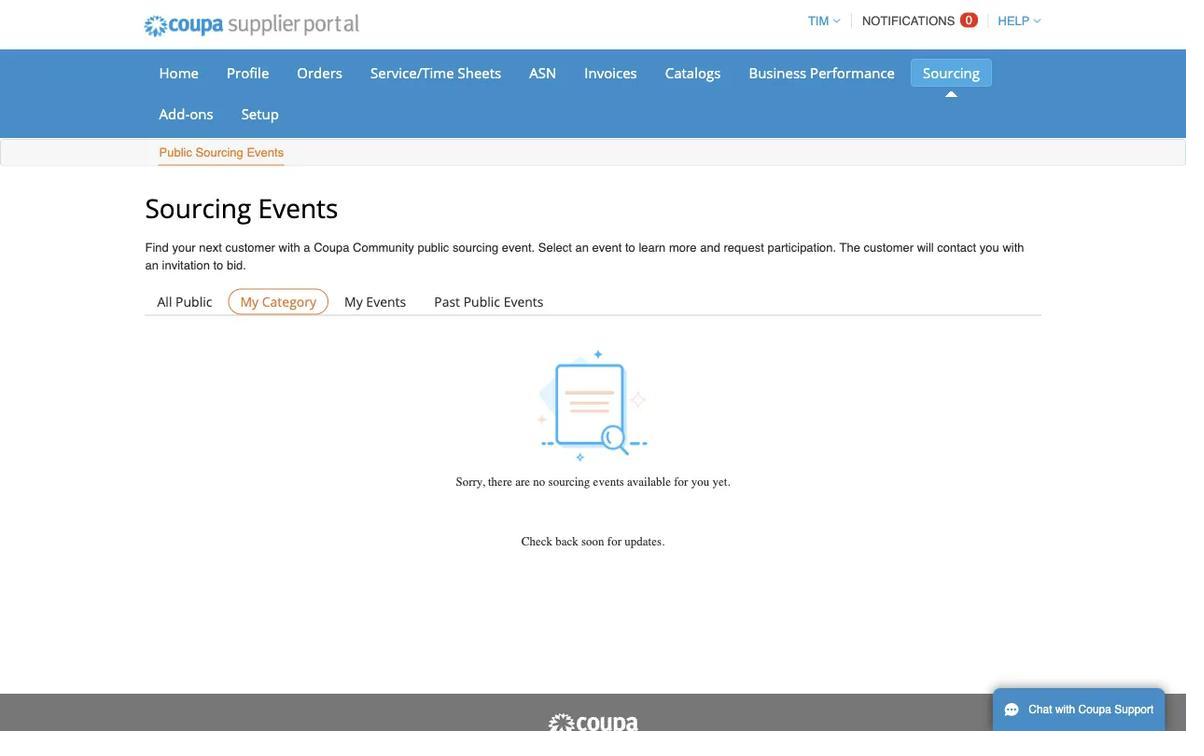 Task type: locate. For each thing, give the bounding box(es) containing it.
my events
[[344, 293, 406, 311]]

0 vertical spatial sourcing
[[453, 241, 499, 255]]

1 vertical spatial sourcing
[[548, 475, 590, 489]]

coupa left support
[[1079, 704, 1112, 717]]

with right chat
[[1056, 704, 1076, 717]]

more
[[669, 241, 697, 255]]

support
[[1115, 704, 1154, 717]]

will
[[917, 241, 934, 255]]

1 vertical spatial an
[[145, 258, 159, 272]]

my down bid.
[[240, 293, 259, 311]]

0 horizontal spatial to
[[213, 258, 223, 272]]

participation.
[[768, 241, 837, 255]]

sourcing right no at the left of page
[[548, 475, 590, 489]]

1 horizontal spatial sourcing
[[548, 475, 590, 489]]

0 horizontal spatial coupa supplier portal image
[[131, 3, 372, 49]]

sourcing up next
[[145, 190, 251, 225]]

to left bid.
[[213, 258, 223, 272]]

an down 'find'
[[145, 258, 159, 272]]

1 horizontal spatial you
[[980, 241, 1000, 255]]

0 vertical spatial you
[[980, 241, 1000, 255]]

public
[[418, 241, 449, 255]]

service/time sheets
[[371, 63, 501, 82]]

business
[[749, 63, 807, 82]]

2 my from the left
[[344, 293, 363, 311]]

next
[[199, 241, 222, 255]]

you right contact
[[980, 241, 1000, 255]]

to left learn
[[625, 241, 636, 255]]

public right the all
[[176, 293, 212, 311]]

1 vertical spatial coupa
[[1079, 704, 1112, 717]]

events
[[247, 146, 284, 160], [258, 190, 338, 225], [366, 293, 406, 311], [504, 293, 544, 311]]

select
[[538, 241, 572, 255]]

0 horizontal spatial customer
[[225, 241, 275, 255]]

public
[[159, 146, 192, 160], [176, 293, 212, 311], [464, 293, 500, 311]]

events down 'community'
[[366, 293, 406, 311]]

add-
[[159, 104, 190, 123]]

invitation
[[162, 258, 210, 272]]

my for my category
[[240, 293, 259, 311]]

setup
[[241, 104, 279, 123]]

help
[[998, 14, 1030, 28]]

1 horizontal spatial coupa
[[1079, 704, 1112, 717]]

with inside button
[[1056, 704, 1076, 717]]

tim
[[808, 14, 829, 28]]

asn
[[529, 63, 557, 82]]

coupa right a
[[314, 241, 350, 255]]

check back soon for updates.
[[522, 534, 665, 549]]

an
[[575, 241, 589, 255], [145, 258, 159, 272]]

service/time sheets link
[[358, 59, 514, 87]]

sourcing link
[[911, 59, 992, 87]]

with left a
[[279, 241, 300, 255]]

and
[[700, 241, 721, 255]]

public inside public sourcing events 'link'
[[159, 146, 192, 160]]

1 vertical spatial sourcing
[[196, 146, 243, 160]]

learn
[[639, 241, 666, 255]]

yet.
[[713, 475, 730, 489]]

sourcing
[[453, 241, 499, 255], [548, 475, 590, 489]]

0 horizontal spatial with
[[279, 241, 300, 255]]

0 vertical spatial coupa
[[314, 241, 350, 255]]

sourcing for sourcing
[[923, 63, 980, 82]]

my down 'community'
[[344, 293, 363, 311]]

1 vertical spatial for
[[608, 534, 622, 549]]

1 vertical spatial you
[[691, 475, 710, 489]]

coupa supplier portal image
[[131, 3, 372, 49], [547, 713, 640, 732]]

1 horizontal spatial with
[[1003, 241, 1024, 255]]

for right available
[[674, 475, 688, 489]]

you
[[980, 241, 1000, 255], [691, 475, 710, 489]]

0 horizontal spatial coupa
[[314, 241, 350, 255]]

an left event
[[575, 241, 589, 255]]

catalogs link
[[653, 59, 733, 87]]

chat with coupa support button
[[993, 689, 1165, 732]]

no
[[533, 475, 545, 489]]

soon
[[582, 534, 605, 549]]

0 horizontal spatial sourcing
[[453, 241, 499, 255]]

coupa
[[314, 241, 350, 255], [1079, 704, 1112, 717]]

sourcing right public
[[453, 241, 499, 255]]

customer up bid.
[[225, 241, 275, 255]]

service/time
[[371, 63, 454, 82]]

to
[[625, 241, 636, 255], [213, 258, 223, 272]]

sourcing down ons
[[196, 146, 243, 160]]

back
[[556, 534, 579, 549]]

for
[[674, 475, 688, 489], [608, 534, 622, 549]]

public right past at the top left of the page
[[464, 293, 500, 311]]

1 horizontal spatial to
[[625, 241, 636, 255]]

all
[[157, 293, 172, 311]]

category
[[262, 293, 316, 311]]

1 my from the left
[[240, 293, 259, 311]]

public inside all public link
[[176, 293, 212, 311]]

0 vertical spatial for
[[674, 475, 688, 489]]

public down add-
[[159, 146, 192, 160]]

past public events link
[[422, 289, 556, 315]]

with right contact
[[1003, 241, 1024, 255]]

my events link
[[332, 289, 418, 315]]

notifications 0
[[862, 13, 973, 28]]

public inside the past public events 'link'
[[464, 293, 500, 311]]

2 horizontal spatial with
[[1056, 704, 1076, 717]]

event.
[[502, 241, 535, 255]]

0 vertical spatial sourcing
[[923, 63, 980, 82]]

all public link
[[145, 289, 224, 315]]

past
[[434, 293, 460, 311]]

contact
[[937, 241, 977, 255]]

with
[[279, 241, 300, 255], [1003, 241, 1024, 255], [1056, 704, 1076, 717]]

sorry,
[[456, 475, 485, 489]]

chat with coupa support
[[1029, 704, 1154, 717]]

coupa inside button
[[1079, 704, 1112, 717]]

public for all
[[176, 293, 212, 311]]

navigation
[[800, 3, 1041, 39]]

tab list containing all public
[[145, 289, 1041, 315]]

0
[[966, 13, 973, 27]]

find your next customer with a coupa community public sourcing event. select an event to learn more and request participation. the customer will contact you with an invitation to bid.
[[145, 241, 1024, 272]]

setup link
[[229, 100, 291, 128]]

customer
[[225, 241, 275, 255], [864, 241, 914, 255]]

my
[[240, 293, 259, 311], [344, 293, 363, 311]]

business performance
[[749, 63, 895, 82]]

sourcing
[[923, 63, 980, 82], [196, 146, 243, 160], [145, 190, 251, 225]]

customer left will
[[864, 241, 914, 255]]

tim link
[[800, 14, 840, 28]]

2 vertical spatial sourcing
[[145, 190, 251, 225]]

tab list
[[145, 289, 1041, 315]]

business performance link
[[737, 59, 907, 87]]

0 horizontal spatial you
[[691, 475, 710, 489]]

home
[[159, 63, 199, 82]]

1 horizontal spatial customer
[[864, 241, 914, 255]]

1 horizontal spatial coupa supplier portal image
[[547, 713, 640, 732]]

are
[[515, 475, 530, 489]]

1 horizontal spatial for
[[674, 475, 688, 489]]

1 horizontal spatial my
[[344, 293, 363, 311]]

0 vertical spatial an
[[575, 241, 589, 255]]

0 horizontal spatial my
[[240, 293, 259, 311]]

you left yet. on the bottom of the page
[[691, 475, 710, 489]]

for right soon
[[608, 534, 622, 549]]

sourcing down 0
[[923, 63, 980, 82]]



Task type: vqa. For each thing, say whether or not it's contained in the screenshot.
the with to the middle
yes



Task type: describe. For each thing, give the bounding box(es) containing it.
find
[[145, 241, 169, 255]]

ons
[[190, 104, 213, 123]]

coupa inside find your next customer with a coupa community public sourcing event. select an event to learn more and request participation. the customer will contact you with an invitation to bid.
[[314, 241, 350, 255]]

sheets
[[458, 63, 501, 82]]

sorry, there are no sourcing events available for you yet.
[[456, 475, 730, 489]]

the
[[840, 241, 861, 255]]

there
[[488, 475, 512, 489]]

orders link
[[285, 59, 355, 87]]

1 customer from the left
[[225, 241, 275, 255]]

events
[[593, 475, 624, 489]]

1 horizontal spatial an
[[575, 241, 589, 255]]

my for my events
[[344, 293, 363, 311]]

public for past
[[464, 293, 500, 311]]

orders
[[297, 63, 343, 82]]

available
[[627, 475, 671, 489]]

navigation containing notifications 0
[[800, 3, 1041, 39]]

0 vertical spatial to
[[625, 241, 636, 255]]

public sourcing events
[[159, 146, 284, 160]]

your
[[172, 241, 196, 255]]

community
[[353, 241, 414, 255]]

bid.
[[227, 258, 246, 272]]

sourcing events
[[145, 190, 338, 225]]

profile link
[[215, 59, 281, 87]]

notifications
[[862, 14, 955, 28]]

past public events
[[434, 293, 544, 311]]

my category
[[240, 293, 316, 311]]

check
[[522, 534, 553, 549]]

add-ons link
[[147, 100, 226, 128]]

add-ons
[[159, 104, 213, 123]]

events up a
[[258, 190, 338, 225]]

home link
[[147, 59, 211, 87]]

asn link
[[517, 59, 569, 87]]

sourcing inside find your next customer with a coupa community public sourcing event. select an event to learn more and request participation. the customer will contact you with an invitation to bid.
[[453, 241, 499, 255]]

0 horizontal spatial for
[[608, 534, 622, 549]]

profile
[[227, 63, 269, 82]]

sourcing for sourcing events
[[145, 190, 251, 225]]

updates.
[[625, 534, 665, 549]]

sourcing inside 'link'
[[196, 146, 243, 160]]

1 vertical spatial coupa supplier portal image
[[547, 713, 640, 732]]

event
[[592, 241, 622, 255]]

2 customer from the left
[[864, 241, 914, 255]]

0 horizontal spatial an
[[145, 258, 159, 272]]

invoices
[[585, 63, 637, 82]]

all public
[[157, 293, 212, 311]]

invoices link
[[572, 59, 649, 87]]

help link
[[990, 14, 1041, 28]]

request
[[724, 241, 764, 255]]

you inside find your next customer with a coupa community public sourcing event. select an event to learn more and request participation. the customer will contact you with an invitation to bid.
[[980, 241, 1000, 255]]

1 vertical spatial to
[[213, 258, 223, 272]]

chat
[[1029, 704, 1053, 717]]

events down event. on the top left of the page
[[504, 293, 544, 311]]

public sourcing events link
[[158, 141, 285, 166]]

events down setup link
[[247, 146, 284, 160]]

my category link
[[228, 289, 329, 315]]

a
[[304, 241, 310, 255]]

catalogs
[[665, 63, 721, 82]]

0 vertical spatial coupa supplier portal image
[[131, 3, 372, 49]]

performance
[[810, 63, 895, 82]]



